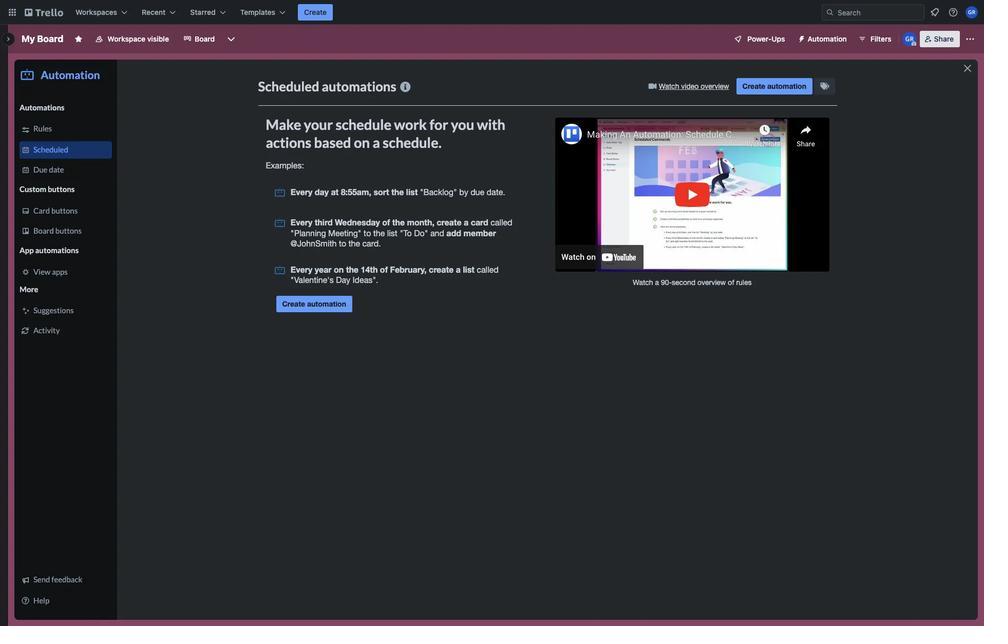 Task type: vqa. For each thing, say whether or not it's contained in the screenshot.
the bottommost Create from template… icon
no



Task type: describe. For each thing, give the bounding box(es) containing it.
this member is an admin of this board. image
[[912, 42, 917, 46]]

greg robinson (gregrobinson96) image inside 'primary' element
[[966, 6, 979, 19]]

share button
[[921, 31, 961, 47]]

automation
[[808, 34, 848, 43]]

customize views image
[[226, 34, 237, 44]]

primary element
[[0, 0, 985, 25]]

board link
[[177, 31, 221, 47]]

templates
[[240, 8, 276, 16]]

open information menu image
[[949, 7, 959, 17]]

star or unstar board image
[[75, 35, 83, 43]]

workspace
[[108, 34, 146, 43]]

recent
[[142, 8, 166, 16]]

automation button
[[794, 31, 854, 47]]

back to home image
[[25, 4, 63, 21]]

templates button
[[234, 4, 292, 21]]

power-ups button
[[728, 31, 792, 47]]

recent button
[[136, 4, 182, 21]]

filters
[[871, 34, 892, 43]]

create button
[[298, 4, 333, 21]]

power-ups
[[748, 34, 786, 43]]

share
[[935, 34, 955, 43]]

workspaces
[[76, 8, 117, 16]]

search image
[[827, 8, 835, 16]]

sm image
[[794, 31, 808, 45]]

board inside my board text field
[[37, 33, 63, 44]]

Search field
[[835, 5, 925, 20]]

workspace visible button
[[89, 31, 175, 47]]

filters button
[[856, 31, 895, 47]]

ups
[[772, 34, 786, 43]]

workspaces button
[[69, 4, 134, 21]]



Task type: locate. For each thing, give the bounding box(es) containing it.
1 horizontal spatial board
[[195, 34, 215, 43]]

my
[[22, 33, 35, 44]]

board left customize views image
[[195, 34, 215, 43]]

1 vertical spatial greg robinson (gregrobinson96) image
[[903, 32, 917, 46]]

visible
[[147, 34, 169, 43]]

power-
[[748, 34, 772, 43]]

0 horizontal spatial board
[[37, 33, 63, 44]]

greg robinson (gregrobinson96) image right filters
[[903, 32, 917, 46]]

greg robinson (gregrobinson96) image
[[966, 6, 979, 19], [903, 32, 917, 46]]

0 vertical spatial greg robinson (gregrobinson96) image
[[966, 6, 979, 19]]

my board
[[22, 33, 63, 44]]

0 horizontal spatial greg robinson (gregrobinson96) image
[[903, 32, 917, 46]]

starred button
[[184, 4, 232, 21]]

create
[[304, 8, 327, 16]]

1 horizontal spatial greg robinson (gregrobinson96) image
[[966, 6, 979, 19]]

starred
[[190, 8, 216, 16]]

0 notifications image
[[929, 6, 942, 19]]

show menu image
[[966, 34, 976, 44]]

board
[[37, 33, 63, 44], [195, 34, 215, 43]]

Board name text field
[[16, 31, 69, 47]]

switch to… image
[[7, 7, 17, 17]]

workspace visible
[[108, 34, 169, 43]]

greg robinson (gregrobinson96) image right open information menu image
[[966, 6, 979, 19]]

board right "my"
[[37, 33, 63, 44]]

board inside 'board' 'link'
[[195, 34, 215, 43]]



